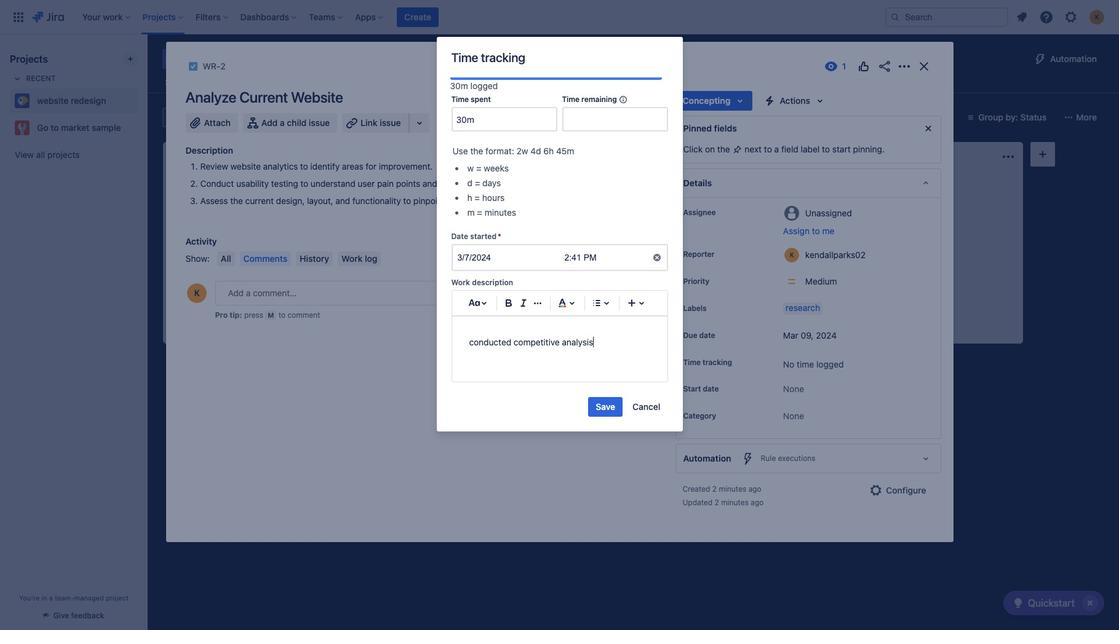 Task type: locate. For each thing, give the bounding box(es) containing it.
2 right the "created"
[[712, 485, 717, 494]]

1 vertical spatial automation
[[683, 454, 731, 464]]

date for mar 09, 2024
[[699, 331, 715, 340]]

2
[[220, 61, 226, 71], [407, 151, 412, 162], [378, 298, 382, 307], [712, 485, 717, 494], [715, 499, 719, 508]]

2 vertical spatial website
[[230, 161, 261, 172]]

0 horizontal spatial analyze current website
[[185, 89, 343, 106]]

to inside 'link'
[[51, 122, 59, 133]]

bold ⌘b image
[[502, 296, 516, 311]]

1 0 from the left
[[208, 151, 214, 162]]

label
[[801, 144, 820, 154]]

competitive
[[514, 337, 560, 348]]

0 horizontal spatial logged
[[470, 81, 498, 91]]

1 vertical spatial mar
[[783, 330, 798, 341]]

current
[[245, 196, 274, 206]]

=
[[476, 163, 482, 174], [475, 178, 480, 188], [475, 193, 480, 203], [477, 208, 482, 218]]

configure
[[886, 486, 926, 496]]

0 horizontal spatial create button
[[166, 177, 326, 196]]

wr-
[[203, 61, 220, 71], [362, 298, 378, 307]]

wr- up board
[[203, 61, 220, 71]]

time tracking inside the analyze current website dialog
[[683, 358, 732, 367]]

newest first
[[573, 253, 622, 264]]

ago
[[748, 485, 761, 494], [751, 499, 764, 508]]

date right start
[[703, 385, 719, 394]]

tracking inside dialog
[[481, 50, 525, 65]]

1 horizontal spatial website
[[413, 241, 445, 251]]

a left field
[[774, 144, 779, 154]]

summary link
[[162, 71, 206, 94]]

redesign inside 'link'
[[71, 95, 106, 106]]

click
[[683, 144, 703, 154]]

the right assess
[[230, 196, 243, 206]]

collapse recent projects image
[[10, 71, 25, 86]]

menu bar
[[215, 252, 384, 266]]

testing
[[702, 153, 732, 161]]

usability
[[236, 178, 269, 189]]

dismiss quickstart image
[[1080, 594, 1100, 613]]

create column image
[[1035, 147, 1050, 162]]

0 vertical spatial logged
[[470, 81, 498, 91]]

2 horizontal spatial 0
[[737, 151, 743, 162]]

issue right child at left
[[309, 118, 330, 128]]

0 vertical spatial current
[[239, 89, 288, 106]]

3 0 from the left
[[737, 151, 743, 162]]

0 vertical spatial minutes
[[485, 208, 516, 218]]

pain
[[377, 178, 394, 189]]

time spent
[[451, 95, 491, 104]]

0 vertical spatial tracking
[[481, 50, 525, 65]]

1 vertical spatial redesign
[[71, 95, 106, 106]]

tracking up pages
[[481, 50, 525, 65]]

description
[[185, 145, 233, 156]]

kendallparks02
[[805, 249, 866, 260]]

none down no
[[783, 384, 804, 395]]

all button
[[217, 252, 235, 266]]

attachments
[[522, 77, 574, 87]]

create inside primary element
[[404, 11, 431, 22]]

analyze
[[185, 89, 236, 106], [347, 241, 378, 251]]

2 issue from the left
[[380, 118, 401, 128]]

wr- down due date: 09 march 2024 'element'
[[362, 298, 378, 307]]

time tracking up pages
[[451, 50, 525, 65]]

0 right 6h
[[560, 151, 565, 162]]

website up usability
[[230, 161, 261, 172]]

0 vertical spatial time tracking
[[451, 50, 525, 65]]

Main content area, start typing to enter text. text field
[[469, 335, 650, 350]]

analyze inside the analyze current website dialog
[[185, 89, 236, 106]]

reports
[[629, 77, 661, 87]]

analyze current website up log
[[347, 241, 445, 251]]

1 horizontal spatial a
[[280, 118, 285, 128]]

website redesign up board
[[187, 50, 298, 68]]

1 vertical spatial none
[[783, 411, 804, 422]]

close image
[[916, 59, 931, 74]]

automation right the automation image on the right
[[1050, 54, 1097, 64]]

next
[[745, 144, 762, 154]]

w
[[467, 163, 474, 174]]

menu bar inside the analyze current website dialog
[[215, 252, 384, 266]]

1 vertical spatial wr-2 link
[[362, 297, 382, 308]]

2 none from the top
[[783, 411, 804, 422]]

due date: 09 march 2024 image
[[349, 282, 359, 292]]

website
[[187, 50, 238, 68], [37, 95, 68, 106], [230, 161, 261, 172]]

to left start
[[822, 144, 830, 154]]

define
[[347, 184, 372, 194]]

create button
[[397, 7, 439, 27], [166, 177, 326, 196], [687, 177, 847, 196]]

m
[[467, 208, 475, 218]]

0 vertical spatial date
[[699, 331, 715, 340]]

to left identify
[[300, 161, 308, 172]]

0 horizontal spatial website
[[291, 89, 343, 106]]

work inside button
[[341, 253, 363, 264]]

automation up the "created"
[[683, 454, 731, 464]]

analyze current website dialog
[[166, 42, 953, 543]]

wr-2 for the rightmost wr-2 link
[[362, 298, 382, 307]]

0 vertical spatial a
[[280, 118, 285, 128]]

0 vertical spatial wr-2 link
[[203, 59, 226, 74]]

go to market sample link
[[10, 116, 133, 140]]

and up medium image
[[487, 196, 502, 206]]

2 horizontal spatial create button
[[687, 177, 847, 196]]

to left 'me' on the top of the page
[[812, 226, 820, 236]]

logged right time
[[816, 359, 844, 370]]

0 horizontal spatial wr-
[[203, 61, 220, 71]]

current up work log button
[[381, 241, 411, 251]]

cancel
[[633, 402, 660, 412]]

date right "due"
[[699, 331, 715, 340]]

= right d
[[475, 178, 480, 188]]

time up start
[[683, 358, 701, 367]]

wr-2
[[203, 61, 226, 71], [362, 298, 382, 307]]

0 vertical spatial analyze
[[185, 89, 236, 106]]

1 horizontal spatial work
[[451, 278, 470, 288]]

to right m at the left of page
[[279, 311, 286, 320]]

0 right do
[[208, 151, 214, 162]]

2 horizontal spatial and
[[487, 196, 502, 206]]

pro tip: press m to comment
[[215, 311, 320, 320]]

description
[[472, 278, 513, 288]]

work for work log
[[341, 253, 363, 264]]

wr-2 up board
[[203, 61, 226, 71]]

2 horizontal spatial a
[[774, 144, 779, 154]]

none up "executions" on the right bottom of the page
[[783, 411, 804, 422]]

link
[[361, 118, 377, 128]]

minutes down hours
[[485, 208, 516, 218]]

analyze up search board text field
[[185, 89, 236, 106]]

mar
[[370, 282, 386, 290], [783, 330, 798, 341]]

pinned fields
[[683, 123, 737, 134]]

mar left the 09,
[[783, 330, 798, 341]]

sample
[[92, 122, 121, 133]]

website up the add people image
[[291, 89, 343, 106]]

time tracking inside dialog
[[451, 50, 525, 65]]

goals
[[374, 184, 395, 194]]

website redesign inside 'link'
[[37, 95, 106, 106]]

1 vertical spatial analyze
[[347, 241, 378, 251]]

0 vertical spatial none
[[783, 384, 804, 395]]

2 down 09 mar
[[378, 298, 382, 307]]

the right on
[[717, 144, 730, 154]]

assignee
[[683, 208, 716, 217]]

weeks
[[484, 163, 509, 174]]

first
[[606, 253, 622, 264]]

next to a field label to start pinning.
[[742, 144, 885, 154]]

text styles image
[[467, 296, 481, 311]]

analyze current website up add
[[185, 89, 343, 106]]

details element
[[675, 169, 941, 198]]

concepting 2
[[355, 151, 412, 162]]

wr-2 down 09 mar
[[362, 298, 382, 307]]

website down recent
[[37, 95, 68, 106]]

0 horizontal spatial time tracking
[[451, 50, 525, 65]]

newest first button
[[566, 252, 640, 266]]

to do 0
[[181, 151, 214, 162]]

create button for do
[[166, 177, 326, 196]]

1 horizontal spatial issue
[[380, 118, 401, 128]]

1 horizontal spatial redesign
[[241, 50, 298, 68]]

30m logged
[[450, 81, 498, 91]]

redesign up board
[[241, 50, 298, 68]]

0 vertical spatial work
[[341, 253, 363, 264]]

minutes right updated
[[721, 499, 749, 508]]

0 horizontal spatial tracking
[[481, 50, 525, 65]]

6h
[[543, 146, 554, 156]]

jira image
[[32, 10, 64, 24], [32, 10, 64, 24]]

30m
[[450, 81, 468, 91]]

automation
[[1050, 54, 1097, 64], [683, 454, 731, 464]]

and up pinpoint
[[423, 178, 437, 189]]

Search board text field
[[164, 109, 257, 126]]

09
[[359, 282, 369, 290]]

tab list
[[155, 71, 822, 94]]

to
[[181, 153, 191, 161]]

2 horizontal spatial the
[[717, 144, 730, 154]]

date for none
[[703, 385, 719, 394]]

1 horizontal spatial automation
[[1050, 54, 1097, 64]]

1 vertical spatial logged
[[816, 359, 844, 370]]

current up add
[[239, 89, 288, 106]]

1 horizontal spatial logged
[[816, 359, 844, 370]]

0 horizontal spatial redesign
[[71, 95, 106, 106]]

and
[[423, 178, 437, 189], [335, 196, 350, 206], [487, 196, 502, 206]]

1 horizontal spatial wr-
[[362, 298, 378, 307]]

0
[[208, 151, 214, 162], [560, 151, 565, 162], [737, 151, 743, 162]]

work inside time tracking dialog
[[451, 278, 470, 288]]

0 horizontal spatial current
[[239, 89, 288, 106]]

time tracking up start date
[[683, 358, 732, 367]]

1 horizontal spatial current
[[381, 241, 411, 251]]

0 horizontal spatial the
[[230, 196, 243, 206]]

none for category
[[783, 411, 804, 422]]

field
[[781, 144, 798, 154]]

0 horizontal spatial automation
[[683, 454, 731, 464]]

the right use
[[470, 146, 483, 156]]

italic ⌘i image
[[516, 296, 531, 311]]

rule
[[761, 454, 776, 463]]

0 horizontal spatial issue
[[309, 118, 330, 128]]

due date: 09 march 2024 element
[[349, 282, 386, 292]]

wr- inside the analyze current website dialog
[[203, 61, 220, 71]]

issues
[[589, 77, 615, 87]]

add people image
[[316, 110, 331, 125]]

logged up spent
[[470, 81, 498, 91]]

current
[[239, 89, 288, 106], [381, 241, 411, 251]]

due date: 09 march 2024 image
[[349, 282, 359, 292]]

minutes
[[485, 208, 516, 218], [719, 485, 746, 494], [721, 499, 749, 508]]

issue right link
[[380, 118, 401, 128]]

market
[[61, 122, 89, 133]]

minutes inside w = weeks d = days h = hours m = minutes
[[485, 208, 516, 218]]

1 vertical spatial analyze current website
[[347, 241, 445, 251]]

rule executions
[[761, 454, 815, 463]]

1 horizontal spatial mar
[[783, 330, 798, 341]]

and down conduct usability testing to understand user pain points and preferences.
[[335, 196, 350, 206]]

to right go
[[51, 122, 59, 133]]

m
[[268, 311, 274, 319]]

analyze up work log
[[347, 241, 378, 251]]

1 vertical spatial website redesign
[[37, 95, 106, 106]]

0 vertical spatial website redesign
[[187, 50, 298, 68]]

1 horizontal spatial the
[[470, 146, 483, 156]]

wr-2 link down 09 mar
[[362, 297, 382, 308]]

1 issue from the left
[[309, 118, 330, 128]]

projects
[[47, 149, 80, 160]]

1 horizontal spatial wr-2
[[362, 298, 382, 307]]

work up text styles image
[[451, 278, 470, 288]]

minutes right the "created"
[[719, 485, 746, 494]]

1 vertical spatial tracking
[[703, 358, 732, 367]]

0 horizontal spatial a
[[49, 594, 53, 602]]

medium image
[[480, 209, 490, 219]]

0 horizontal spatial mar
[[370, 282, 386, 290]]

1 horizontal spatial 0
[[560, 151, 565, 162]]

time inside the analyze current website dialog
[[683, 358, 701, 367]]

tracking
[[481, 50, 525, 65], [703, 358, 732, 367]]

projects
[[10, 54, 48, 65]]

*
[[498, 232, 501, 241]]

quickstart
[[1028, 598, 1075, 609]]

website up board
[[187, 50, 238, 68]]

tracking up start date
[[703, 358, 732, 367]]

09 mar
[[359, 282, 386, 290]]

website left date
[[413, 241, 445, 251]]

me
[[822, 226, 834, 236]]

0 horizontal spatial work
[[341, 253, 363, 264]]

automation image
[[1033, 52, 1048, 66]]

0 vertical spatial automation
[[1050, 54, 1097, 64]]

0 vertical spatial website
[[291, 89, 343, 106]]

1 vertical spatial time tracking
[[683, 358, 732, 367]]

Search field
[[885, 7, 1008, 27]]

automation inside button
[[1050, 54, 1097, 64]]

conducted
[[469, 337, 511, 348]]

1 vertical spatial date
[[703, 385, 719, 394]]

1 vertical spatial current
[[381, 241, 411, 251]]

0 vertical spatial mar
[[370, 282, 386, 290]]

1 vertical spatial work
[[451, 278, 470, 288]]

0 left next on the right top
[[737, 151, 743, 162]]

a right in on the left of the page
[[49, 594, 53, 602]]

1 vertical spatial website
[[37, 95, 68, 106]]

0 vertical spatial analyze current website
[[185, 89, 343, 106]]

menu bar containing all
[[215, 252, 384, 266]]

a right add
[[280, 118, 285, 128]]

check image
[[1011, 596, 1025, 611]]

1 horizontal spatial time tracking
[[683, 358, 732, 367]]

1 horizontal spatial create button
[[397, 7, 439, 27]]

1 horizontal spatial tracking
[[703, 358, 732, 367]]

work left log
[[341, 253, 363, 264]]

1 vertical spatial wr-2
[[362, 298, 382, 307]]

clear image
[[652, 253, 662, 263]]

1 horizontal spatial create
[[404, 11, 431, 22]]

strengths
[[448, 196, 485, 206]]

design 0
[[528, 151, 565, 162]]

the inside time tracking dialog
[[470, 146, 483, 156]]

created
[[683, 485, 710, 494]]

view all projects
[[15, 149, 80, 160]]

1 vertical spatial a
[[774, 144, 779, 154]]

1 vertical spatial wr-
[[362, 298, 378, 307]]

a for you're in a team-managed project
[[49, 594, 53, 602]]

0 horizontal spatial 0
[[208, 151, 214, 162]]

time tracking dialog
[[436, 37, 683, 432]]

the for 45m
[[470, 146, 483, 156]]

concepting
[[355, 153, 402, 161]]

2 vertical spatial a
[[49, 594, 53, 602]]

weaknesses.
[[504, 196, 555, 206]]

0 vertical spatial wr-2
[[203, 61, 226, 71]]

none
[[783, 384, 804, 395], [783, 411, 804, 422]]

website redesign up market
[[37, 95, 106, 106]]

wr-2 inside the analyze current website dialog
[[203, 61, 226, 71]]

0 vertical spatial wr-
[[203, 61, 220, 71]]

save
[[596, 402, 615, 412]]

format:
[[485, 146, 514, 156]]

no time logged
[[783, 359, 844, 370]]

redesign up the go to market sample
[[71, 95, 106, 106]]

1 none from the top
[[783, 384, 804, 395]]

to right testing
[[300, 178, 308, 189]]

0 horizontal spatial wr-2
[[203, 61, 226, 71]]

0 horizontal spatial analyze
[[185, 89, 236, 106]]

4d
[[530, 146, 541, 156]]

medium
[[805, 276, 837, 287]]

0 horizontal spatial create
[[186, 181, 213, 192]]

create for create button within the primary element
[[404, 11, 431, 22]]

2 0 from the left
[[560, 151, 565, 162]]

time
[[451, 50, 478, 65], [451, 95, 469, 104], [562, 95, 580, 104], [683, 358, 701, 367]]

None field
[[452, 108, 556, 131], [563, 108, 667, 131], [452, 108, 556, 131], [563, 108, 667, 131]]

wr-2 link up board
[[203, 59, 226, 74]]

0 horizontal spatial website redesign
[[37, 95, 106, 106]]

mar right 09
[[370, 282, 386, 290]]

website redesign
[[187, 50, 298, 68], [37, 95, 106, 106]]

2:41
[[564, 253, 581, 263]]

0 vertical spatial website
[[187, 50, 238, 68]]

analytics
[[263, 161, 298, 172]]



Task type: describe. For each thing, give the bounding box(es) containing it.
add
[[261, 118, 278, 128]]

0 vertical spatial ago
[[748, 485, 761, 494]]

create button inside primary element
[[397, 7, 439, 27]]

link issue button
[[342, 113, 409, 133]]

analysis
[[562, 337, 593, 348]]

activity
[[185, 236, 217, 247]]

you're
[[19, 594, 40, 602]]

0 horizontal spatial and
[[335, 196, 350, 206]]

child
[[287, 118, 306, 128]]

updated
[[683, 499, 713, 508]]

days
[[482, 178, 501, 188]]

show:
[[185, 253, 210, 264]]

category
[[683, 412, 716, 421]]

time down 30m
[[451, 95, 469, 104]]

tip:
[[230, 311, 242, 320]]

areas
[[342, 161, 363, 172]]

mar inside the analyze current website dialog
[[783, 330, 798, 341]]

1 vertical spatial minutes
[[719, 485, 746, 494]]

= right h
[[475, 193, 480, 203]]

website inside dialog
[[230, 161, 261, 172]]

Date text field
[[457, 252, 460, 264]]

automation button
[[1028, 49, 1104, 69]]

attachments link
[[520, 71, 576, 94]]

a for next to a field label to start pinning.
[[774, 144, 779, 154]]

w = weeks d = days h = hours m = minutes
[[467, 163, 516, 218]]

mar inside due date: 09 march 2024 'element'
[[370, 282, 386, 290]]

board
[[218, 77, 242, 87]]

logged inside time tracking dialog
[[470, 81, 498, 91]]

1 horizontal spatial wr-2 link
[[362, 297, 382, 308]]

0 vertical spatial redesign
[[241, 50, 298, 68]]

hide message image
[[921, 121, 935, 136]]

all
[[221, 253, 231, 264]]

create for create button for do
[[186, 181, 213, 192]]

newest
[[573, 253, 604, 264]]

1 horizontal spatial analyze current website
[[347, 241, 445, 251]]

= right "w"
[[476, 163, 482, 174]]

2 up points
[[407, 151, 412, 162]]

conducted competitive analysis
[[469, 337, 593, 348]]

remaining
[[581, 95, 617, 104]]

1 horizontal spatial and
[[423, 178, 437, 189]]

1 vertical spatial ago
[[751, 499, 764, 508]]

mar 09, 2024
[[783, 330, 837, 341]]

review website analytics to identify areas for improvement.
[[200, 161, 433, 172]]

to inside button
[[812, 226, 820, 236]]

time up the forms
[[451, 50, 478, 65]]

automation element
[[675, 444, 941, 474]]

assign
[[783, 226, 810, 236]]

analyze current website inside dialog
[[185, 89, 343, 106]]

save button
[[588, 398, 623, 417]]

quickstart button
[[1003, 591, 1104, 616]]

date
[[451, 232, 468, 241]]

primary element
[[7, 0, 875, 34]]

2024
[[816, 330, 837, 341]]

history
[[300, 253, 329, 264]]

give feedback
[[53, 612, 104, 621]]

layout,
[[307, 196, 333, 206]]

09,
[[801, 330, 814, 341]]

2 right updated
[[715, 499, 719, 508]]

tracking inside the analyze current website dialog
[[703, 358, 732, 367]]

start date
[[683, 385, 719, 394]]

the for functionality
[[230, 196, 243, 206]]

to down points
[[403, 196, 411, 206]]

work description
[[451, 278, 513, 288]]

create banner
[[0, 0, 1119, 34]]

view all projects link
[[10, 144, 138, 166]]

comments button
[[240, 252, 291, 266]]

current inside dialog
[[239, 89, 288, 106]]

medium image
[[480, 298, 490, 308]]

user
[[358, 178, 375, 189]]

lists image
[[589, 296, 604, 311]]

0 horizontal spatial wr-2 link
[[203, 59, 226, 74]]

3/7/2024
[[457, 253, 491, 263]]

website inside 'link'
[[37, 95, 68, 106]]

tab list containing board
[[155, 71, 822, 94]]

1 horizontal spatial website redesign
[[187, 50, 298, 68]]

click on the
[[683, 144, 732, 154]]

assign to me button
[[783, 225, 928, 237]]

to right next on the right top
[[764, 144, 772, 154]]

time left remaining
[[562, 95, 580, 104]]

website redesign link
[[10, 89, 133, 113]]

start
[[683, 385, 701, 394]]

search image
[[890, 12, 900, 22]]

Add a comment… field
[[215, 281, 640, 306]]

labels
[[683, 304, 707, 313]]

fields
[[714, 123, 737, 134]]

automation inside the analyze current website dialog
[[683, 454, 731, 464]]

team-
[[55, 594, 74, 602]]

hours
[[482, 193, 505, 203]]

link issue
[[361, 118, 401, 128]]

work log
[[341, 253, 377, 264]]

attach
[[204, 118, 231, 128]]

points
[[396, 178, 420, 189]]

time
[[797, 359, 814, 370]]

2 vertical spatial minutes
[[721, 499, 749, 508]]

wr- for the rightmost wr-2 link
[[362, 298, 378, 307]]

create button for 0
[[687, 177, 847, 196]]

task image
[[347, 298, 357, 308]]

issue inside 'button'
[[380, 118, 401, 128]]

press
[[244, 311, 263, 320]]

45m
[[556, 146, 574, 156]]

pages
[[483, 77, 507, 87]]

identify
[[310, 161, 340, 172]]

0 for design 0
[[560, 151, 565, 162]]

logged inside the analyze current website dialog
[[816, 359, 844, 370]]

summary
[[165, 77, 204, 87]]

wr- for wr-2 link to the left
[[203, 61, 220, 71]]

Time text field
[[564, 252, 567, 264]]

1 horizontal spatial analyze
[[347, 241, 378, 251]]

0 for testing 0
[[737, 151, 743, 162]]

executions
[[778, 454, 815, 463]]

work for work description
[[451, 278, 470, 288]]

for
[[366, 161, 377, 172]]

work log button
[[338, 252, 381, 266]]

start
[[832, 144, 851, 154]]

cancel button
[[625, 398, 668, 417]]

testing 0
[[702, 151, 743, 162]]

1 vertical spatial website
[[413, 241, 445, 251]]

a inside add a child issue "button"
[[280, 118, 285, 128]]

managed
[[74, 594, 104, 602]]

none for start date
[[783, 384, 804, 395]]

2 up board
[[220, 61, 226, 71]]

website inside the analyze current website dialog
[[291, 89, 343, 106]]

comment
[[288, 311, 320, 320]]

details
[[683, 178, 712, 188]]

d
[[467, 178, 472, 188]]

= right m
[[477, 208, 482, 218]]

give feedback button
[[36, 606, 111, 626]]

wr-2 for wr-2 link to the left
[[203, 61, 226, 71]]

on
[[705, 144, 715, 154]]

issue inside "button"
[[309, 118, 330, 128]]

you're in a team-managed project
[[19, 594, 129, 602]]

research link
[[783, 303, 823, 315]]

assign to me
[[783, 226, 834, 236]]

due date
[[683, 331, 715, 340]]

2 horizontal spatial create
[[706, 181, 733, 192]]

due
[[683, 331, 697, 340]]

more formatting image
[[530, 296, 545, 311]]

understand
[[311, 178, 355, 189]]

2:41 pm
[[564, 253, 597, 263]]



Task type: vqa. For each thing, say whether or not it's contained in the screenshot.
right it
no



